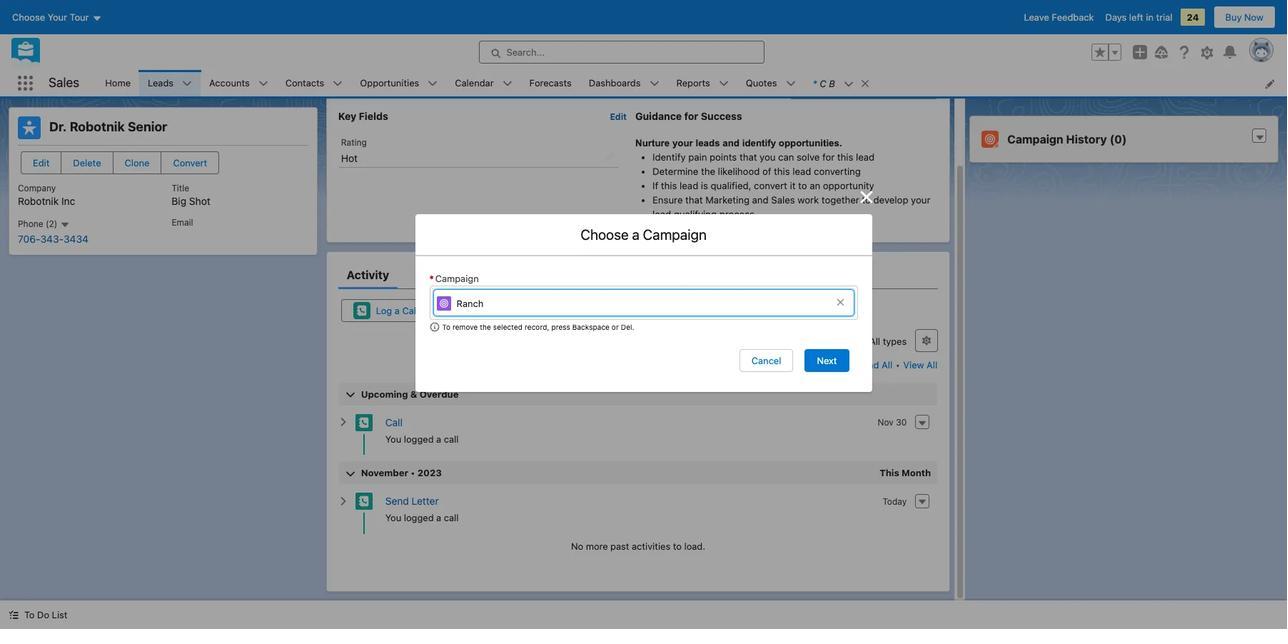 Task type: locate. For each thing, give the bounding box(es) containing it.
that up qualifying
[[686, 194, 703, 205]]

converting
[[814, 165, 861, 177]]

campaign
[[1008, 133, 1064, 146], [643, 226, 707, 243], [435, 273, 479, 284]]

logged down letter
[[404, 512, 434, 524]]

logged call image left send
[[355, 493, 373, 510]]

send letter
[[385, 495, 439, 507]]

0 vertical spatial you
[[385, 433, 402, 445]]

logged call image
[[355, 414, 373, 431], [355, 493, 373, 510]]

0 horizontal spatial edit
[[33, 157, 50, 169]]

* left c
[[813, 77, 817, 89]]

2 vertical spatial campaign
[[435, 273, 479, 284]]

0 vertical spatial email
[[172, 217, 193, 228]]

* c b
[[813, 77, 835, 89]]

for left the success
[[685, 110, 699, 122]]

fields
[[359, 110, 388, 122]]

refresh button
[[803, 353, 837, 376]]

you logged a call down letter
[[385, 512, 459, 524]]

tab list
[[338, 260, 939, 289]]

robotnik inside company robotnik inc
[[18, 195, 59, 207]]

nov 30
[[878, 417, 907, 428]]

1 vertical spatial for
[[823, 151, 835, 163]]

0 vertical spatial call
[[402, 305, 419, 316]]

0 horizontal spatial sales
[[49, 75, 79, 90]]

remove
[[453, 323, 478, 331]]

* up text default icon
[[430, 273, 434, 284]]

0 horizontal spatial for
[[685, 110, 699, 122]]

0 vertical spatial *
[[813, 77, 817, 89]]

1 vertical spatial text default image
[[9, 610, 19, 620]]

robotnik for dr.
[[70, 119, 125, 134]]

1 vertical spatial to
[[862, 194, 871, 205]]

1 vertical spatial activities
[[632, 541, 671, 552]]

1 you from the top
[[385, 433, 402, 445]]

sales
[[49, 75, 79, 90], [772, 194, 795, 205]]

* inside list item
[[813, 77, 817, 89]]

lead left "is"
[[680, 180, 699, 191]]

work
[[798, 194, 819, 205]]

0 vertical spatial edit
[[610, 111, 627, 122]]

you logged a call down call link
[[385, 433, 459, 445]]

lead up converting
[[856, 151, 875, 163]]

robotnik for company
[[18, 195, 59, 207]]

cancel button
[[740, 349, 794, 372]]

new up selected
[[491, 305, 510, 316]]

upcoming & overdue button
[[339, 383, 938, 405]]

0 horizontal spatial robotnik
[[18, 195, 59, 207]]

2 horizontal spatial this
[[838, 151, 854, 163]]

1 horizontal spatial the
[[701, 165, 716, 177]]

dashboards
[[589, 77, 641, 88]]

1 vertical spatial logged
[[404, 512, 434, 524]]

1 vertical spatial sales
[[772, 194, 795, 205]]

call down upcoming
[[385, 416, 403, 428]]

this down can
[[774, 165, 790, 177]]

0 horizontal spatial your
[[673, 138, 693, 148]]

sales up dr. in the top left of the page
[[49, 75, 79, 90]]

to right text default icon
[[442, 323, 451, 331]]

opportunity
[[823, 180, 875, 191]]

• left 2023
[[411, 467, 415, 479]]

task
[[513, 305, 532, 316]]

campaign left history at top
[[1008, 133, 1064, 146]]

and up the points
[[723, 138, 740, 148]]

this up converting
[[838, 151, 854, 163]]

0 vertical spatial that
[[740, 151, 757, 163]]

0 vertical spatial to
[[442, 323, 451, 331]]

0 vertical spatial you logged a call
[[385, 433, 459, 445]]

* for *
[[430, 273, 434, 284]]

text default image
[[860, 78, 870, 88], [9, 610, 19, 620]]

marketing
[[706, 194, 750, 205]]

all right view
[[927, 359, 938, 370]]

company
[[18, 183, 56, 194]]

new event
[[604, 305, 650, 316]]

new task
[[491, 305, 532, 316]]

group
[[1092, 44, 1122, 61]]

0 vertical spatial and
[[723, 138, 740, 148]]

send letter link
[[385, 495, 439, 507]]

your right develop
[[911, 194, 931, 205]]

email down big
[[172, 217, 193, 228]]

campaign up ranch
[[435, 273, 479, 284]]

can
[[779, 151, 794, 163]]

edit up company
[[33, 157, 50, 169]]

logged up 2023
[[404, 433, 434, 445]]

2 logged call image from the top
[[355, 493, 373, 510]]

1 horizontal spatial text default image
[[860, 78, 870, 88]]

0 vertical spatial to
[[799, 180, 807, 191]]

event
[[626, 305, 650, 316]]

2 call from the top
[[444, 512, 459, 524]]

you down send
[[385, 512, 402, 524]]

0 horizontal spatial text default image
[[9, 610, 19, 620]]

to left load.
[[673, 541, 682, 552]]

text default image left do
[[9, 610, 19, 620]]

robotnik down company
[[18, 195, 59, 207]]

0 vertical spatial the
[[701, 165, 716, 177]]

24
[[1187, 11, 1200, 23]]

1 vertical spatial edit
[[33, 157, 50, 169]]

• up expand
[[863, 335, 867, 347]]

quotes
[[746, 77, 777, 88]]

a inside log a call button
[[395, 305, 400, 316]]

activities up next on the bottom of page
[[822, 335, 860, 347]]

contacts list item
[[277, 70, 352, 96]]

for up converting
[[823, 151, 835, 163]]

to down opportunity on the right top of page
[[862, 194, 871, 205]]

0 vertical spatial for
[[685, 110, 699, 122]]

a right choose
[[632, 226, 640, 243]]

0 horizontal spatial that
[[686, 194, 703, 205]]

buy now button
[[1214, 6, 1276, 29]]

2 vertical spatial this
[[661, 180, 677, 191]]

campaign down qualifying
[[643, 226, 707, 243]]

0 vertical spatial logged call image
[[355, 414, 373, 431]]

now
[[1245, 11, 1264, 23]]

0 vertical spatial this
[[838, 151, 854, 163]]

text default image right b
[[860, 78, 870, 88]]

delete
[[73, 157, 101, 169]]

1 horizontal spatial robotnik
[[70, 119, 125, 134]]

1 horizontal spatial to
[[442, 323, 451, 331]]

new inside button
[[491, 305, 510, 316]]

to left do
[[24, 609, 35, 621]]

logged call image left call link
[[355, 414, 373, 431]]

new up or at bottom
[[604, 305, 624, 316]]

• right time
[[802, 335, 806, 347]]

0 vertical spatial your
[[673, 138, 693, 148]]

accounts link
[[201, 70, 258, 96]]

you
[[385, 433, 402, 445], [385, 512, 402, 524]]

email inside button
[[723, 305, 746, 316]]

1 horizontal spatial for
[[823, 151, 835, 163]]

new task button
[[456, 299, 544, 322]]

robotnik up delete
[[70, 119, 125, 134]]

text default image
[[430, 322, 440, 332]]

list
[[97, 70, 1288, 96]]

more
[[586, 541, 608, 552]]

2 you from the top
[[385, 512, 402, 524]]

1 logged call image from the top
[[355, 414, 373, 431]]

accounts list item
[[201, 70, 277, 96]]

success
[[701, 110, 742, 122]]

activities right past
[[632, 541, 671, 552]]

your up identify
[[673, 138, 693, 148]]

2 you logged a call from the top
[[385, 512, 459, 524]]

3434
[[64, 233, 89, 245]]

1 call from the top
[[444, 433, 459, 445]]

0 horizontal spatial and
[[723, 138, 740, 148]]

1 vertical spatial your
[[911, 194, 931, 205]]

0 vertical spatial sales
[[49, 75, 79, 90]]

0 horizontal spatial to
[[24, 609, 35, 621]]

call inside log a call button
[[402, 305, 419, 316]]

new for new task
[[491, 305, 510, 316]]

that up likelihood
[[740, 151, 757, 163]]

0 horizontal spatial email
[[172, 217, 193, 228]]

new inside button
[[604, 305, 624, 316]]

to
[[799, 180, 807, 191], [862, 194, 871, 205], [673, 541, 682, 552]]

for
[[685, 110, 699, 122], [823, 151, 835, 163]]

0 vertical spatial logged
[[404, 433, 434, 445]]

call right 'log'
[[402, 305, 419, 316]]

no more past activities to load. status
[[338, 540, 939, 554]]

logged call image for call
[[355, 414, 373, 431]]

2023
[[418, 467, 442, 479]]

overdue
[[420, 388, 459, 400]]

logged for send letter
[[404, 512, 434, 524]]

activities
[[822, 335, 860, 347], [632, 541, 671, 552]]

filters:
[[735, 335, 764, 347]]

1 vertical spatial robotnik
[[18, 195, 59, 207]]

2 horizontal spatial campaign
[[1008, 133, 1064, 146]]

edit down dashboards link
[[610, 111, 627, 122]]

1 horizontal spatial email
[[723, 305, 746, 316]]

do
[[37, 609, 49, 621]]

to for to remove the selected record, press backspace or del.
[[442, 323, 451, 331]]

to inside button
[[24, 609, 35, 621]]

to
[[442, 323, 451, 331], [24, 609, 35, 621]]

0 vertical spatial call
[[444, 433, 459, 445]]

• left view
[[896, 359, 900, 370]]

0 horizontal spatial activities
[[632, 541, 671, 552]]

0 horizontal spatial new
[[491, 305, 510, 316]]

campaign for campaign history (0)
[[1008, 133, 1064, 146]]

(0)
[[1110, 133, 1127, 146]]

1 vertical spatial call
[[444, 512, 459, 524]]

email up filters:
[[723, 305, 746, 316]]

1 new from the left
[[491, 305, 510, 316]]

new
[[491, 305, 510, 316], [604, 305, 624, 316]]

search...
[[507, 46, 545, 58]]

you
[[760, 151, 776, 163]]

today
[[883, 496, 907, 507]]

0 horizontal spatial to
[[673, 541, 682, 552]]

1 vertical spatial this
[[774, 165, 790, 177]]

a right 'log'
[[395, 305, 400, 316]]

accounts
[[209, 77, 250, 88]]

•
[[802, 335, 806, 347], [863, 335, 867, 347], [840, 359, 844, 370], [896, 359, 900, 370], [411, 467, 415, 479]]

1 logged from the top
[[404, 433, 434, 445]]

0 horizontal spatial *
[[430, 273, 434, 284]]

2 vertical spatial to
[[673, 541, 682, 552]]

refresh
[[803, 359, 837, 370]]

1 vertical spatial you
[[385, 512, 402, 524]]

the up "is"
[[701, 165, 716, 177]]

identify
[[653, 151, 686, 163]]

dr. robotnik senior
[[49, 119, 167, 134]]

c
[[820, 77, 827, 89]]

1 vertical spatial the
[[480, 323, 491, 331]]

30
[[896, 417, 907, 428]]

2 new from the left
[[604, 305, 624, 316]]

expand all button
[[847, 353, 894, 376]]

opportunities list item
[[352, 70, 447, 96]]

choose
[[581, 226, 629, 243]]

log a call button
[[341, 299, 431, 322]]

edit link
[[610, 111, 627, 122]]

call
[[402, 305, 419, 316], [385, 416, 403, 428]]

upcoming & overdue
[[361, 388, 459, 400]]

and down convert at the right of page
[[753, 194, 769, 205]]

this right if
[[661, 180, 677, 191]]

1 vertical spatial email
[[723, 305, 746, 316]]

days left in trial
[[1106, 11, 1173, 23]]

call for send letter
[[444, 512, 459, 524]]

0 vertical spatial robotnik
[[70, 119, 125, 134]]

to right the it
[[799, 180, 807, 191]]

0 vertical spatial campaign
[[1008, 133, 1064, 146]]

0 horizontal spatial campaign
[[435, 273, 479, 284]]

logged for call
[[404, 433, 434, 445]]

1 vertical spatial you logged a call
[[385, 512, 459, 524]]

opportunities.
[[779, 138, 843, 148]]

1 vertical spatial logged call image
[[355, 493, 373, 510]]

to remove the selected record, press backspace or del.
[[442, 323, 635, 331]]

1 horizontal spatial new
[[604, 305, 624, 316]]

no more past activities to load.
[[571, 541, 706, 552]]

1 you logged a call from the top
[[385, 433, 459, 445]]

2 logged from the top
[[404, 512, 434, 524]]

0 vertical spatial text default image
[[860, 78, 870, 88]]

1 vertical spatial to
[[24, 609, 35, 621]]

a
[[632, 226, 640, 243], [395, 305, 400, 316], [436, 433, 442, 445], [436, 512, 442, 524]]

list item
[[805, 70, 877, 96]]

1 horizontal spatial sales
[[772, 194, 795, 205]]

1 horizontal spatial campaign
[[643, 226, 707, 243]]

1 horizontal spatial your
[[911, 194, 931, 205]]

1 horizontal spatial and
[[753, 194, 769, 205]]

343-
[[40, 233, 64, 245]]

cancel
[[752, 355, 782, 367]]

2 horizontal spatial to
[[862, 194, 871, 205]]

forecasts
[[530, 77, 572, 88]]

reports
[[677, 77, 710, 88]]

1 horizontal spatial edit
[[610, 111, 627, 122]]

*
[[813, 77, 817, 89], [430, 273, 434, 284]]

choose a campaign
[[581, 226, 707, 243]]

sales down the it
[[772, 194, 795, 205]]

1 horizontal spatial activities
[[822, 335, 860, 347]]

&
[[411, 388, 417, 400]]

1 vertical spatial *
[[430, 273, 434, 284]]

you down call link
[[385, 433, 402, 445]]

1 horizontal spatial *
[[813, 77, 817, 89]]

leads link
[[139, 70, 182, 96]]

convert
[[754, 180, 788, 191]]

the right remove
[[480, 323, 491, 331]]

refresh • expand all • view all
[[803, 359, 938, 370]]

1 horizontal spatial that
[[740, 151, 757, 163]]

* for * c b
[[813, 77, 817, 89]]

1 vertical spatial campaign
[[643, 226, 707, 243]]



Task type: describe. For each thing, give the bounding box(es) containing it.
hot
[[341, 152, 358, 164]]

home link
[[97, 70, 139, 96]]

calendar link
[[447, 70, 503, 96]]

campaign for campaign
[[435, 273, 479, 284]]

1 vertical spatial and
[[753, 194, 769, 205]]

to do list button
[[0, 601, 76, 629]]

ranch
[[457, 298, 484, 309]]

calendar list item
[[447, 70, 521, 96]]

dashboards link
[[581, 70, 650, 96]]

• right next on the bottom of page
[[840, 359, 844, 370]]

record,
[[525, 323, 550, 331]]

leave feedback link
[[1025, 11, 1095, 23]]

leave feedback
[[1025, 11, 1095, 23]]

letter
[[412, 495, 439, 507]]

lead down ensure
[[653, 208, 671, 220]]

all up next on the bottom of page
[[808, 335, 819, 347]]

log
[[376, 305, 392, 316]]

text default image inside "to do list" button
[[9, 610, 19, 620]]

this
[[880, 467, 900, 479]]

next
[[817, 355, 837, 367]]

it
[[790, 180, 796, 191]]

leads
[[148, 77, 174, 88]]

0 vertical spatial activities
[[822, 335, 860, 347]]

history
[[1067, 133, 1107, 146]]

edit button
[[21, 151, 62, 174]]

search... button
[[479, 41, 765, 64]]

for inside nurture your leads and identify opportunities. identify pain points that you can solve for this lead determine the likelihood of this lead converting if this lead is qualified, convert it to an opportunity ensure that marketing and sales work together to develop your lead qualifying process
[[823, 151, 835, 163]]

delete button
[[61, 151, 113, 174]]

quotes list item
[[738, 70, 805, 96]]

view all link
[[903, 353, 939, 376]]

inc
[[61, 195, 75, 207]]

if
[[653, 180, 659, 191]]

to for to do list
[[24, 609, 35, 621]]

dr.
[[49, 119, 67, 134]]

706-343-3434 link
[[18, 233, 89, 245]]

logged call image for send letter
[[355, 493, 373, 510]]

selected
[[493, 323, 523, 331]]

706-
[[18, 233, 40, 245]]

month
[[902, 467, 931, 479]]

nurture
[[636, 138, 670, 148]]

home
[[105, 77, 131, 88]]

1 horizontal spatial this
[[774, 165, 790, 177]]

lead image
[[18, 116, 41, 139]]

you logged a call for call
[[385, 433, 459, 445]]

call for call
[[444, 433, 459, 445]]

1 horizontal spatial to
[[799, 180, 807, 191]]

list containing home
[[97, 70, 1288, 96]]

points
[[710, 151, 737, 163]]

all right expand
[[882, 359, 893, 370]]

left
[[1130, 11, 1144, 23]]

no
[[571, 541, 584, 552]]

leads list item
[[139, 70, 201, 96]]

view
[[904, 359, 925, 370]]

qualifying
[[674, 208, 717, 220]]

develop
[[874, 194, 909, 205]]

likelihood
[[718, 165, 760, 177]]

reports list item
[[668, 70, 738, 96]]

to inside status
[[673, 541, 682, 552]]

leads
[[696, 138, 720, 148]]

key fields
[[338, 110, 388, 122]]

edit inside button
[[33, 157, 50, 169]]

leave
[[1025, 11, 1050, 23]]

you logged a call for send letter
[[385, 512, 459, 524]]

a down letter
[[436, 512, 442, 524]]

you for send letter
[[385, 512, 402, 524]]

november
[[361, 467, 409, 479]]

opportunities link
[[352, 70, 428, 96]]

convert button
[[161, 151, 219, 174]]

past
[[611, 541, 629, 552]]

clone
[[125, 157, 150, 169]]

big
[[172, 195, 186, 207]]

next button
[[805, 349, 850, 372]]

title big shot
[[172, 183, 211, 207]]

calendar
[[455, 77, 494, 88]]

sales inside nurture your leads and identify opportunities. identify pain points that you can solve for this lead determine the likelihood of this lead converting if this lead is qualified, convert it to an opportunity ensure that marketing and sales work together to develop your lead qualifying process
[[772, 194, 795, 205]]

buy now
[[1226, 11, 1264, 23]]

pain
[[689, 151, 707, 163]]

clone button
[[113, 151, 162, 174]]

shot
[[189, 195, 211, 207]]

guidance for success
[[636, 110, 742, 122]]

key
[[338, 110, 357, 122]]

new for new event
[[604, 305, 624, 316]]

feedback
[[1052, 11, 1095, 23]]

0 horizontal spatial this
[[661, 180, 677, 191]]

all left types
[[870, 335, 881, 347]]

senior
[[128, 119, 167, 134]]

reports link
[[668, 70, 719, 96]]

log a call
[[376, 305, 419, 316]]

del.
[[621, 323, 635, 331]]

contacts
[[285, 77, 325, 88]]

time
[[780, 335, 799, 347]]

lead down solve
[[793, 165, 812, 177]]

a up 2023
[[436, 433, 442, 445]]

days
[[1106, 11, 1127, 23]]

qualified,
[[711, 180, 752, 191]]

press
[[552, 323, 571, 331]]

text default image inside list item
[[860, 78, 870, 88]]

0 horizontal spatial the
[[480, 323, 491, 331]]

1 vertical spatial call
[[385, 416, 403, 428]]

an
[[810, 180, 821, 191]]

dashboards list item
[[581, 70, 668, 96]]

rating
[[341, 137, 367, 148]]

or
[[612, 323, 619, 331]]

you for call
[[385, 433, 402, 445]]

706-343-3434
[[18, 233, 89, 245]]

activities inside no more past activities to load. status
[[632, 541, 671, 552]]

list item containing *
[[805, 70, 877, 96]]

the inside nurture your leads and identify opportunities. identify pain points that you can solve for this lead determine the likelihood of this lead converting if this lead is qualified, convert it to an opportunity ensure that marketing and sales work together to develop your lead qualifying process
[[701, 165, 716, 177]]

b
[[829, 77, 835, 89]]

1 vertical spatial that
[[686, 194, 703, 205]]

all left time
[[767, 335, 778, 347]]

nov
[[878, 417, 894, 428]]

inverse image
[[858, 188, 875, 205]]



Task type: vqa. For each thing, say whether or not it's contained in the screenshot.
Intelligence
no



